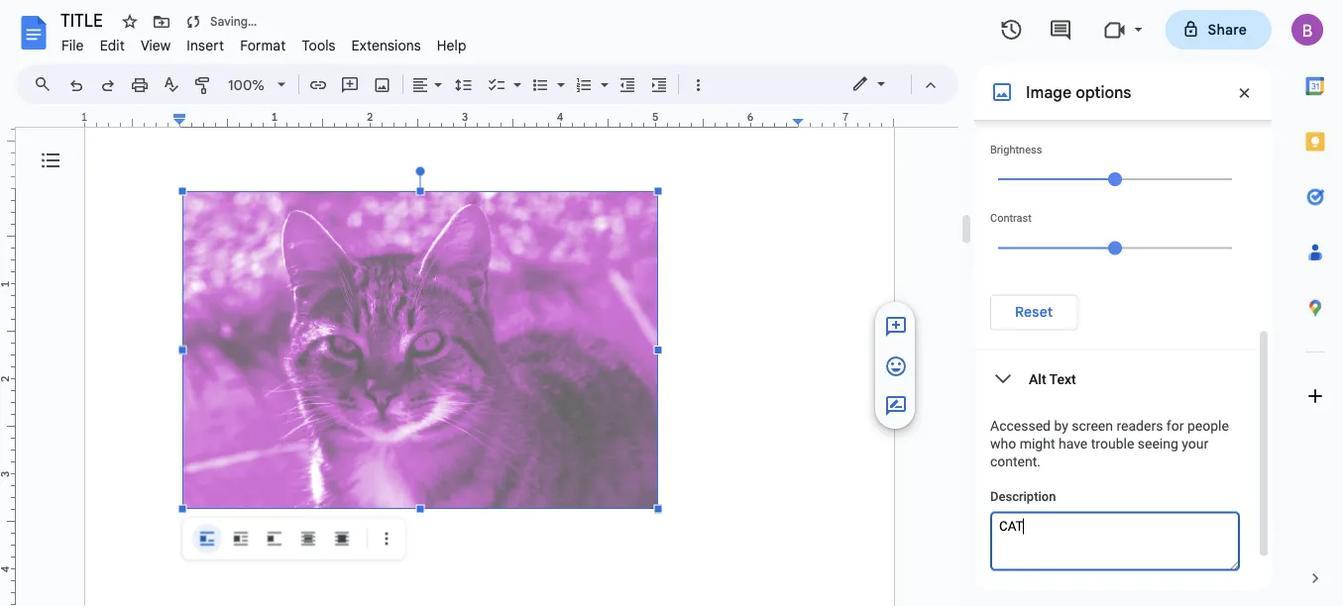 Task type: locate. For each thing, give the bounding box(es) containing it.
who
[[991, 437, 1017, 453]]

left margin image
[[85, 112, 185, 127]]

brightness slider
[[991, 156, 1241, 202]]

menu bar banner
[[0, 0, 1344, 607]]

1 size image from the top
[[885, 355, 908, 379]]

Wrap text radio
[[226, 525, 256, 554]]

brightness image
[[1109, 173, 1123, 187]]

size image
[[885, 355, 908, 379], [885, 395, 908, 419]]

tools menu item
[[294, 34, 344, 57]]

your
[[1182, 437, 1209, 453]]

edit menu item
[[92, 34, 133, 57]]

toolbar
[[186, 525, 402, 554]]

1 vertical spatial size image
[[885, 395, 908, 419]]

accessed by screen readers for people who might have trouble seeing your content.
[[991, 419, 1229, 471]]

0 vertical spatial size image
[[885, 355, 908, 379]]

In front of text radio
[[327, 525, 357, 554]]

help
[[437, 37, 467, 54]]

tab list
[[1288, 59, 1344, 551]]

file menu item
[[54, 34, 92, 57]]

by
[[1055, 419, 1069, 435]]

Description text field
[[991, 513, 1241, 572]]

top margin image
[[0, 94, 15, 194]]

insert image image
[[371, 70, 394, 98]]

opacity slider
[[991, 87, 1241, 133]]

contrast image
[[1109, 242, 1123, 256]]

1
[[81, 111, 88, 124]]

options
[[1076, 82, 1132, 102]]

tab list inside menu bar banner
[[1288, 59, 1344, 551]]

Rename text field
[[54, 8, 114, 32]]

menu bar containing file
[[54, 26, 475, 59]]

text
[[1050, 372, 1077, 388]]

format
[[240, 37, 286, 54]]

contrast slider
[[991, 225, 1241, 271]]

saving…
[[210, 14, 257, 29]]

format menu item
[[232, 34, 294, 57]]

option group
[[192, 525, 357, 554]]

toolbar inside image options application
[[186, 525, 402, 554]]

tools
[[302, 37, 336, 54]]

extensions menu item
[[344, 34, 429, 57]]

line & paragraph spacing image
[[453, 70, 475, 98]]

menu bar
[[54, 26, 475, 59]]

content.
[[991, 455, 1041, 471]]

2 size image from the top
[[885, 395, 908, 419]]

size image
[[885, 315, 908, 339]]

alt
[[1029, 372, 1047, 388]]

share
[[1208, 21, 1247, 38]]



Task type: vqa. For each thing, say whether or not it's contained in the screenshot.
H elp in the top left of the page
no



Task type: describe. For each thing, give the bounding box(es) containing it.
right margin image
[[793, 112, 893, 127]]

option group inside image options application
[[192, 525, 357, 554]]

description
[[991, 490, 1057, 505]]

Break text radio
[[260, 525, 290, 554]]

main toolbar
[[59, 0, 714, 248]]

insert menu item
[[179, 34, 232, 57]]

screen
[[1072, 419, 1114, 435]]

file
[[61, 37, 84, 54]]

readers
[[1117, 419, 1164, 435]]

Star checkbox
[[116, 8, 144, 36]]

image
[[1026, 82, 1072, 102]]

insert
[[187, 37, 224, 54]]

Zoom text field
[[223, 71, 271, 99]]

seeing
[[1138, 437, 1179, 453]]

share button
[[1166, 10, 1272, 50]]

for
[[1167, 419, 1184, 435]]

image options section
[[975, 7, 1272, 607]]

Behind text radio
[[294, 525, 323, 554]]

Menus field
[[25, 70, 68, 98]]

view menu item
[[133, 34, 179, 57]]

contrast
[[991, 213, 1032, 225]]

image options
[[1026, 82, 1132, 102]]

reset button
[[991, 296, 1078, 331]]

have
[[1059, 437, 1088, 453]]

reset
[[1015, 304, 1054, 322]]

saving… button
[[179, 8, 262, 36]]

accessed
[[991, 419, 1051, 435]]

might
[[1020, 437, 1056, 453]]

alt text
[[1029, 372, 1077, 388]]

alt text tab
[[975, 351, 1256, 410]]

help menu item
[[429, 34, 475, 57]]

view
[[141, 37, 171, 54]]

Zoom field
[[220, 70, 295, 100]]

edit
[[100, 37, 125, 54]]

brightness
[[991, 144, 1043, 156]]

In line radio
[[192, 525, 222, 554]]

mode and view toolbar
[[837, 64, 947, 104]]

trouble
[[1092, 437, 1135, 453]]

extensions
[[352, 37, 421, 54]]

menu bar inside menu bar banner
[[54, 26, 475, 59]]

image options application
[[0, 0, 1344, 607]]

people
[[1188, 419, 1229, 435]]



